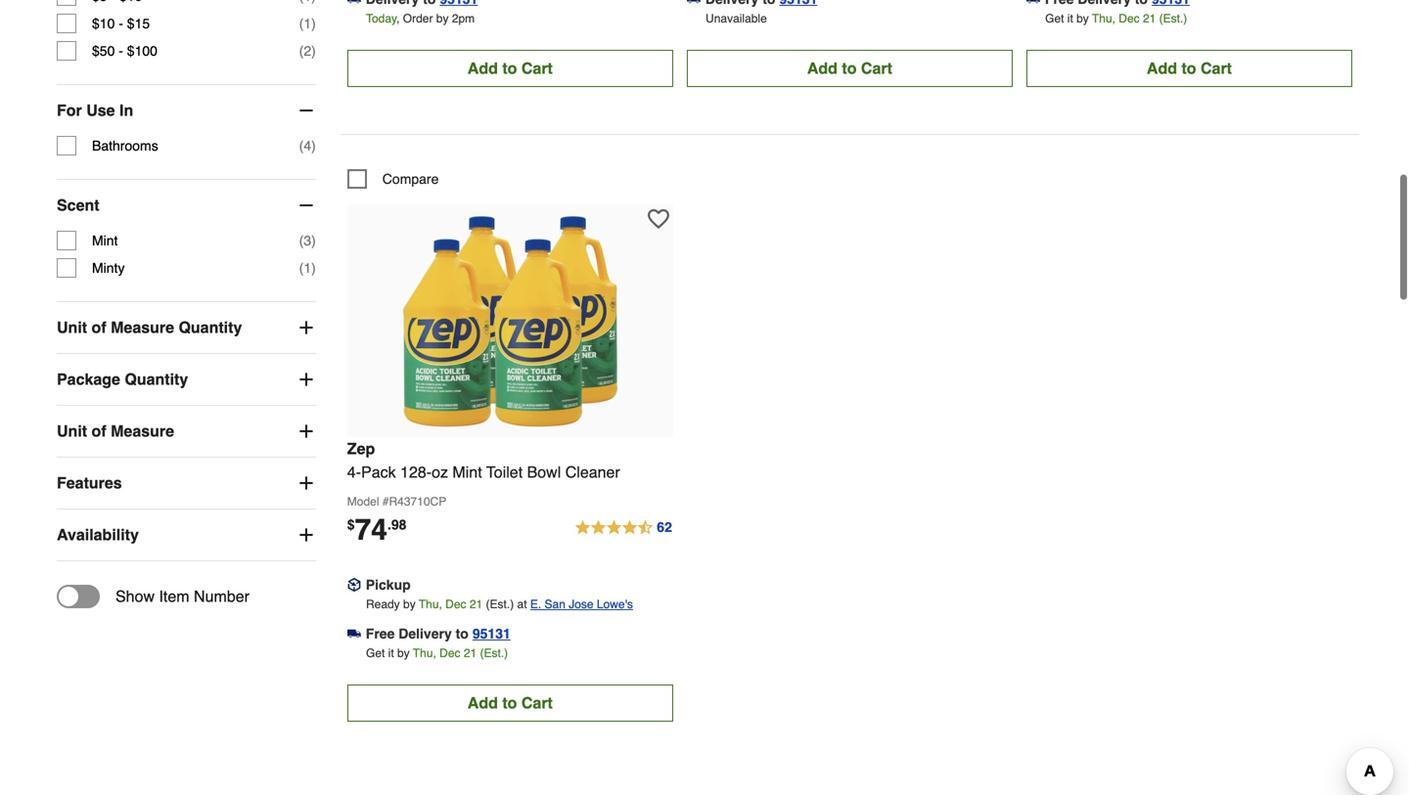 Task type: locate. For each thing, give the bounding box(es) containing it.
5013800145 element
[[347, 169, 439, 189]]

1 vertical spatial (est.)
[[486, 598, 514, 612]]

cart
[[522, 59, 553, 77], [861, 59, 893, 77], [1201, 59, 1232, 77], [522, 694, 553, 713]]

1 ( 1 ) from the top
[[299, 16, 316, 31]]

thu,
[[1093, 12, 1116, 25], [419, 598, 442, 612], [413, 647, 436, 661]]

bowl
[[527, 463, 561, 482]]

0 vertical spatial minus image
[[296, 101, 316, 121]]

2 plus image from the top
[[296, 370, 316, 390]]

4 ( from the top
[[299, 233, 304, 249]]

plus image inside unit of measure "button"
[[296, 422, 316, 442]]

mint right oz
[[453, 463, 482, 482]]

truck filled image
[[347, 0, 361, 6], [687, 0, 701, 6], [347, 628, 361, 641]]

for use in
[[57, 101, 133, 120]]

plus image
[[296, 422, 316, 442], [296, 526, 316, 545]]

plus image
[[296, 318, 316, 338], [296, 370, 316, 390], [296, 474, 316, 494]]

2 ) from the top
[[311, 43, 316, 59]]

( 3 )
[[299, 233, 316, 249]]

1 ) from the top
[[311, 16, 316, 31]]

use
[[86, 101, 115, 120]]

74
[[355, 513, 388, 547]]

package quantity button
[[57, 355, 316, 405]]

0 vertical spatial it
[[1068, 12, 1074, 25]]

to
[[503, 59, 517, 77], [842, 59, 857, 77], [1182, 59, 1197, 77], [456, 626, 469, 642], [503, 694, 517, 713]]

1 vertical spatial minus image
[[296, 196, 316, 216]]

0 vertical spatial measure
[[111, 319, 174, 337]]

95131
[[473, 626, 511, 642]]

quantity up package quantity button
[[179, 319, 242, 337]]

1 1 from the top
[[304, 16, 311, 31]]

1 vertical spatial -
[[119, 43, 123, 59]]

truck filled image for get it by thu, dec 21 (est.)
[[347, 628, 361, 641]]

0 horizontal spatial get
[[366, 647, 385, 661]]

0 vertical spatial quantity
[[179, 319, 242, 337]]

plus image inside unit of measure quantity "button"
[[296, 318, 316, 338]]

2 1 from the top
[[304, 261, 311, 276]]

1 vertical spatial get it by thu, dec 21 (est.)
[[366, 647, 508, 661]]

by
[[436, 12, 449, 25], [1077, 12, 1089, 25], [403, 598, 416, 612], [397, 647, 410, 661]]

0 vertical spatial dec
[[1119, 12, 1140, 25]]

pack
[[361, 463, 396, 482]]

2 plus image from the top
[[296, 526, 316, 545]]

it
[[1068, 12, 1074, 25], [388, 647, 394, 661]]

1 vertical spatial unit
[[57, 423, 87, 441]]

21
[[1143, 12, 1156, 25], [470, 598, 483, 612], [464, 647, 477, 661]]

1 vertical spatial plus image
[[296, 526, 316, 545]]

1 horizontal spatial mint
[[453, 463, 482, 482]]

package
[[57, 371, 120, 389]]

scent
[[57, 196, 99, 215]]

2 measure from the top
[[111, 423, 174, 441]]

minus image
[[296, 101, 316, 121], [296, 196, 316, 216]]

(est.) for get it by thu, dec 21 (est.)'s truck filled image
[[480, 647, 508, 661]]

measure up package quantity
[[111, 319, 174, 337]]

unit up package at the left top of the page
[[57, 319, 87, 337]]

mint
[[92, 233, 118, 249], [453, 463, 482, 482]]

$10 - $15
[[92, 16, 150, 31]]

1 horizontal spatial get it by thu, dec 21 (est.)
[[1046, 12, 1188, 25]]

1 vertical spatial plus image
[[296, 370, 316, 390]]

measure inside unit of measure quantity "button"
[[111, 319, 174, 337]]

0 vertical spatial of
[[92, 319, 106, 337]]

1 ( from the top
[[299, 16, 304, 31]]

r43710cp
[[389, 495, 447, 509]]

1 horizontal spatial it
[[1068, 12, 1074, 25]]

1 plus image from the top
[[296, 422, 316, 442]]

measure down package quantity
[[111, 423, 174, 441]]

unit for unit of measure quantity
[[57, 319, 87, 337]]

1 minus image from the top
[[296, 101, 316, 121]]

of up package at the left top of the page
[[92, 319, 106, 337]]

2 vertical spatial dec
[[440, 647, 461, 661]]

unavailable
[[706, 12, 767, 25]]

free
[[366, 626, 395, 642]]

of up features
[[92, 423, 106, 441]]

(est.) for truck filled icon
[[1160, 12, 1188, 25]]

2
[[304, 43, 311, 59]]

measure inside unit of measure "button"
[[111, 423, 174, 441]]

5 ( from the top
[[299, 261, 304, 276]]

$50
[[92, 43, 115, 59]]

minus image up '4'
[[296, 101, 316, 121]]

show
[[116, 588, 155, 606]]

0 vertical spatial get it by thu, dec 21 (est.)
[[1046, 12, 1188, 25]]

at
[[517, 598, 527, 612]]

1 measure from the top
[[111, 319, 174, 337]]

2 vertical spatial 21
[[464, 647, 477, 661]]

0 vertical spatial 21
[[1143, 12, 1156, 25]]

add to cart button
[[347, 50, 673, 87], [687, 50, 1013, 87], [1027, 50, 1353, 87], [347, 685, 673, 722]]

availability button
[[57, 510, 316, 561]]

add to cart
[[468, 59, 553, 77], [807, 59, 893, 77], [1147, 59, 1232, 77], [468, 694, 553, 713]]

unit down package at the left top of the page
[[57, 423, 87, 441]]

62 button
[[574, 517, 673, 540]]

21 for truck filled icon
[[1143, 12, 1156, 25]]

2 of from the top
[[92, 423, 106, 441]]

plus image inside availability button
[[296, 526, 316, 545]]

4 ) from the top
[[311, 233, 316, 249]]

1 up 2
[[304, 16, 311, 31]]

,
[[397, 12, 400, 25]]

quantity
[[179, 319, 242, 337], [125, 371, 188, 389]]

2 - from the top
[[119, 43, 123, 59]]

95131 button
[[473, 625, 511, 644]]

3 ( from the top
[[299, 138, 304, 154]]

)
[[311, 16, 316, 31], [311, 43, 316, 59], [311, 138, 316, 154], [311, 233, 316, 249], [311, 261, 316, 276]]

get
[[1046, 12, 1065, 25], [366, 647, 385, 661]]

4.5 stars image
[[574, 517, 673, 540]]

plus image left $
[[296, 526, 316, 545]]

$50 - $100
[[92, 43, 158, 59]]

0 vertical spatial plus image
[[296, 318, 316, 338]]

0 vertical spatial get
[[1046, 12, 1065, 25]]

0 vertical spatial (est.)
[[1160, 12, 1188, 25]]

quantity inside "button"
[[179, 319, 242, 337]]

package quantity
[[57, 371, 188, 389]]

$
[[347, 517, 355, 533]]

unit
[[57, 319, 87, 337], [57, 423, 87, 441]]

2 vertical spatial (est.)
[[480, 647, 508, 661]]

( down ( 4 )
[[299, 233, 304, 249]]

1 unit from the top
[[57, 319, 87, 337]]

5 ) from the top
[[311, 261, 316, 276]]

dec for get it by thu, dec 21 (est.)'s truck filled image
[[440, 647, 461, 661]]

(est.)
[[1160, 12, 1188, 25], [486, 598, 514, 612], [480, 647, 508, 661]]

) down ( 4 )
[[311, 233, 316, 249]]

truck filled image for today , order by 2pm
[[347, 0, 361, 6]]

- for $10
[[119, 16, 123, 31]]

1 vertical spatial 1
[[304, 261, 311, 276]]

1 of from the top
[[92, 319, 106, 337]]

-
[[119, 16, 123, 31], [119, 43, 123, 59]]

( 2 )
[[299, 43, 316, 59]]

) up ( 4 )
[[311, 43, 316, 59]]

2 ( from the top
[[299, 43, 304, 59]]

0 vertical spatial plus image
[[296, 422, 316, 442]]

) for $10 - $15
[[311, 16, 316, 31]]

for
[[57, 101, 82, 120]]

(
[[299, 16, 304, 31], [299, 43, 304, 59], [299, 138, 304, 154], [299, 233, 304, 249], [299, 261, 304, 276]]

dec
[[1119, 12, 1140, 25], [446, 598, 466, 612], [440, 647, 461, 661]]

( for $50 - $100
[[299, 43, 304, 59]]

1 vertical spatial quantity
[[125, 371, 188, 389]]

unit of measure quantity
[[57, 319, 242, 337]]

$100
[[127, 43, 158, 59]]

0 horizontal spatial mint
[[92, 233, 118, 249]]

add
[[468, 59, 498, 77], [807, 59, 838, 77], [1147, 59, 1178, 77], [468, 694, 498, 713]]

1 vertical spatial mint
[[453, 463, 482, 482]]

0 vertical spatial unit
[[57, 319, 87, 337]]

( for bathrooms
[[299, 138, 304, 154]]

1 down 3
[[304, 261, 311, 276]]

mint up minty
[[92, 233, 118, 249]]

0 vertical spatial ( 1 )
[[299, 16, 316, 31]]

ready
[[366, 598, 400, 612]]

quantity inside button
[[125, 371, 188, 389]]

0 vertical spatial 1
[[304, 16, 311, 31]]

ready by thu, dec 21 (est.) at e. san jose lowe's
[[366, 598, 633, 612]]

1 - from the top
[[119, 16, 123, 31]]

) down 2
[[311, 138, 316, 154]]

2 vertical spatial plus image
[[296, 474, 316, 494]]

( down 3
[[299, 261, 304, 276]]

) up 2
[[311, 16, 316, 31]]

minus image inside scent button
[[296, 196, 316, 216]]

minty
[[92, 261, 125, 276]]

zep 4-pack 128-oz mint toilet bowl cleaner image
[[403, 214, 618, 430]]

truck filled image
[[1027, 0, 1041, 6]]

2 unit from the top
[[57, 423, 87, 441]]

of
[[92, 319, 106, 337], [92, 423, 106, 441]]

measure for unit of measure
[[111, 423, 174, 441]]

3 plus image from the top
[[296, 474, 316, 494]]

( up 2
[[299, 16, 304, 31]]

2 minus image from the top
[[296, 196, 316, 216]]

$15
[[127, 16, 150, 31]]

- right $10
[[119, 16, 123, 31]]

3 ) from the top
[[311, 138, 316, 154]]

item
[[159, 588, 190, 606]]

1 vertical spatial ( 1 )
[[299, 261, 316, 276]]

( down '( 2 )'
[[299, 138, 304, 154]]

of for unit of measure
[[92, 423, 106, 441]]

heart outline image
[[648, 208, 669, 230]]

plus image inside features button
[[296, 474, 316, 494]]

minus image inside for use in button
[[296, 101, 316, 121]]

free delivery to 95131
[[366, 626, 511, 642]]

) for minty
[[311, 261, 316, 276]]

plus image left zep
[[296, 422, 316, 442]]

plus image inside package quantity button
[[296, 370, 316, 390]]

( 1 ) down 3
[[299, 261, 316, 276]]

( 1 ) for $10 - $15
[[299, 16, 316, 31]]

1
[[304, 16, 311, 31], [304, 261, 311, 276]]

1 vertical spatial measure
[[111, 423, 174, 441]]

get it by thu, dec 21 (est.) for get it by thu, dec 21 (est.)'s truck filled image
[[366, 647, 508, 661]]

toilet
[[486, 463, 523, 482]]

1 plus image from the top
[[296, 318, 316, 338]]

quantity down unit of measure quantity
[[125, 371, 188, 389]]

today
[[366, 12, 397, 25]]

( 1 )
[[299, 16, 316, 31], [299, 261, 316, 276]]

( for minty
[[299, 261, 304, 276]]

1 vertical spatial dec
[[446, 598, 466, 612]]

model
[[347, 495, 379, 509]]

get it by thu, dec 21 (est.)
[[1046, 12, 1188, 25], [366, 647, 508, 661]]

of for unit of measure quantity
[[92, 319, 106, 337]]

2 ( 1 ) from the top
[[299, 261, 316, 276]]

measure
[[111, 319, 174, 337], [111, 423, 174, 441]]

- for $50
[[119, 43, 123, 59]]

1 vertical spatial of
[[92, 423, 106, 441]]

minus image up 3
[[296, 196, 316, 216]]

0 horizontal spatial get it by thu, dec 21 (est.)
[[366, 647, 508, 661]]

) down 3
[[311, 261, 316, 276]]

( up ( 4 )
[[299, 43, 304, 59]]

- right $50
[[119, 43, 123, 59]]

0 horizontal spatial it
[[388, 647, 394, 661]]

( 1 ) up 2
[[299, 16, 316, 31]]

1 horizontal spatial get
[[1046, 12, 1065, 25]]

0 vertical spatial -
[[119, 16, 123, 31]]

features button
[[57, 458, 316, 509]]



Task type: describe. For each thing, give the bounding box(es) containing it.
pickup
[[366, 578, 411, 593]]

e. san jose lowe's button
[[530, 595, 633, 615]]

pickup image
[[347, 579, 361, 592]]

) for $50 - $100
[[311, 43, 316, 59]]

zep
[[347, 440, 375, 458]]

show item number element
[[57, 586, 250, 609]]

( 1 ) for minty
[[299, 261, 316, 276]]

san
[[545, 598, 566, 612]]

0 vertical spatial mint
[[92, 233, 118, 249]]

0 vertical spatial thu,
[[1093, 12, 1116, 25]]

mint inside zep 4-pack 128-oz mint toilet bowl cleaner
[[453, 463, 482, 482]]

unit for unit of measure
[[57, 423, 87, 441]]

2pm
[[452, 12, 475, 25]]

measure for unit of measure quantity
[[111, 319, 174, 337]]

) for bathrooms
[[311, 138, 316, 154]]

unit of measure button
[[57, 406, 316, 457]]

plus image for availability
[[296, 526, 316, 545]]

features
[[57, 474, 122, 493]]

( for mint
[[299, 233, 304, 249]]

minus image for scent
[[296, 196, 316, 216]]

lowe's
[[597, 598, 633, 612]]

plus image for package quantity
[[296, 370, 316, 390]]

$ 74 .98
[[347, 513, 407, 547]]

dec for truck filled icon
[[1119, 12, 1140, 25]]

minus image for for use in
[[296, 101, 316, 121]]

plus image for unit of measure quantity
[[296, 318, 316, 338]]

availability
[[57, 526, 139, 544]]

4
[[304, 138, 311, 154]]

delivery
[[399, 626, 452, 642]]

1 for $10 - $15
[[304, 16, 311, 31]]

cleaner
[[566, 463, 620, 482]]

.98
[[388, 517, 407, 533]]

e.
[[530, 598, 542, 612]]

for use in button
[[57, 85, 316, 136]]

( for $10 - $15
[[299, 16, 304, 31]]

order
[[403, 12, 433, 25]]

unit of measure
[[57, 423, 174, 441]]

unit of measure quantity button
[[57, 303, 316, 354]]

2 vertical spatial thu,
[[413, 647, 436, 661]]

$10
[[92, 16, 115, 31]]

( 4 )
[[299, 138, 316, 154]]

get it by thu, dec 21 (est.) for truck filled icon
[[1046, 12, 1188, 25]]

compare
[[383, 171, 439, 187]]

1 vertical spatial 21
[[470, 598, 483, 612]]

1 vertical spatial thu,
[[419, 598, 442, 612]]

bathrooms
[[92, 138, 158, 154]]

#
[[383, 495, 389, 509]]

1 vertical spatial get
[[366, 647, 385, 661]]

oz
[[432, 463, 448, 482]]

actual price $74.98 element
[[347, 513, 407, 547]]

128-
[[400, 463, 432, 482]]

plus image for features
[[296, 474, 316, 494]]

zep 4-pack 128-oz mint toilet bowl cleaner
[[347, 440, 620, 482]]

21 for get it by thu, dec 21 (est.)'s truck filled image
[[464, 647, 477, 661]]

4-
[[347, 463, 361, 482]]

1 for minty
[[304, 261, 311, 276]]

3
[[304, 233, 311, 249]]

today , order by 2pm
[[366, 12, 475, 25]]

jose
[[569, 598, 594, 612]]

show item number
[[116, 588, 250, 606]]

in
[[119, 101, 133, 120]]

62
[[657, 520, 672, 535]]

model # r43710cp
[[347, 495, 447, 509]]

number
[[194, 588, 250, 606]]

1 vertical spatial it
[[388, 647, 394, 661]]

plus image for unit of measure
[[296, 422, 316, 442]]

scent button
[[57, 180, 316, 231]]

) for mint
[[311, 233, 316, 249]]



Task type: vqa. For each thing, say whether or not it's contained in the screenshot.
Start
no



